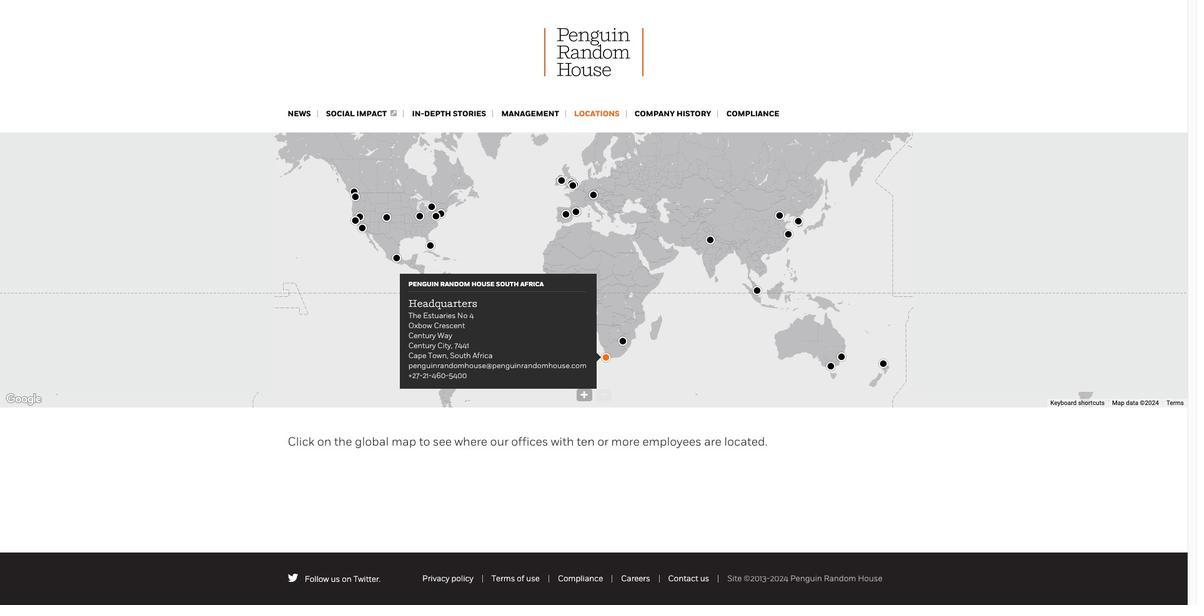 Task type: vqa. For each thing, say whether or not it's contained in the screenshot.
"verlagshaus,"
no



Task type: describe. For each thing, give the bounding box(es) containing it.
the
[[408, 312, 421, 320]]

7441
[[454, 342, 469, 350]]

careers link
[[622, 574, 650, 583]]

to
[[419, 434, 430, 449]]

map region
[[0, 133, 1188, 408]]

the
[[334, 434, 352, 449]]

social impact
[[326, 109, 387, 119]]

way
[[438, 332, 452, 340]]

penguinrandomhouse@penguinrandomhouse.com
[[408, 362, 587, 370]]

company history link
[[635, 109, 712, 119]]

©2013-
[[744, 574, 770, 583]]

compliance for the bottom compliance link
[[558, 574, 603, 583]]

africa inside "headquarters the estuaries no 4 oxbow crescent century way century city, 7441 cape town, south africa penguinrandomhouse@penguinrandomhouse.com +27-21-460-5400"
[[473, 352, 493, 360]]

policy
[[452, 574, 474, 583]]

are
[[705, 434, 722, 449]]

1 vertical spatial house
[[858, 574, 883, 583]]

company history
[[635, 109, 712, 119]]

1 horizontal spatial penguin
[[791, 574, 823, 583]]

headquarters
[[408, 298, 477, 310]]

21-
[[423, 372, 432, 380]]

us for contact
[[701, 574, 710, 583]]

history
[[677, 109, 712, 119]]

0 vertical spatial compliance link
[[727, 109, 780, 119]]

data
[[1127, 400, 1139, 406]]

0 vertical spatial on
[[317, 434, 332, 449]]

privacy policy
[[423, 574, 474, 583]]

follow us on twitter.
[[305, 575, 381, 584]]

©2024
[[1141, 400, 1160, 406]]

company
[[635, 109, 675, 119]]

social
[[326, 109, 355, 119]]

site
[[728, 574, 742, 583]]

+
[[581, 386, 588, 401]]

4
[[469, 312, 474, 320]]

terms for terms of use
[[492, 574, 515, 583]]

+27-
[[408, 372, 423, 380]]

map
[[392, 434, 417, 449]]

2024
[[770, 574, 789, 583]]

1 vertical spatial compliance link
[[558, 574, 603, 583]]

contact us
[[669, 574, 710, 583]]

5400
[[449, 372, 467, 380]]

compliance for compliance link to the top
[[727, 109, 780, 119]]

terms link
[[1167, 400, 1185, 406]]

follow us on twitter. link
[[305, 575, 381, 584]]

1 vertical spatial random
[[824, 574, 857, 583]]

where
[[455, 434, 488, 449]]

news link
[[288, 109, 311, 119]]

management link
[[502, 109, 559, 119]]

employees
[[643, 434, 702, 449]]



Task type: locate. For each thing, give the bounding box(es) containing it.
1 horizontal spatial south
[[496, 280, 519, 288]]

2 century from the top
[[408, 342, 436, 350]]

on left twitter.
[[342, 575, 352, 584]]

1 horizontal spatial house
[[858, 574, 883, 583]]

crescent
[[434, 322, 465, 330]]

compliance right history
[[727, 109, 780, 119]]

1 horizontal spatial terms
[[1167, 400, 1185, 406]]

in-depth stories
[[412, 109, 486, 119]]

in-
[[412, 109, 425, 119]]

keyboard shortcuts button
[[1051, 399, 1105, 408]]

click
[[288, 434, 315, 449]]

0 horizontal spatial on
[[317, 434, 332, 449]]

with
[[551, 434, 574, 449]]

compliance link
[[727, 109, 780, 119], [558, 574, 603, 583]]

random right 2024
[[824, 574, 857, 583]]

penguin right 2024
[[791, 574, 823, 583]]

contact us link
[[669, 574, 710, 583]]

random up headquarters
[[440, 280, 470, 288]]

locations
[[575, 109, 620, 119]]

0 vertical spatial south
[[496, 280, 519, 288]]

0 horizontal spatial house
[[471, 280, 495, 288]]

penguin random house image
[[544, 28, 644, 76]]

century
[[408, 332, 436, 340], [408, 342, 436, 350]]

site ©2013-2024 penguin random house
[[728, 574, 883, 583]]

south
[[496, 280, 519, 288], [450, 352, 471, 360]]

map data ©2024
[[1113, 400, 1160, 406]]

us for follow
[[331, 575, 340, 584]]

0 horizontal spatial compliance
[[558, 574, 603, 583]]

on left the
[[317, 434, 332, 449]]

global
[[355, 434, 389, 449]]

stories
[[453, 109, 486, 119]]

privacy policy link
[[423, 574, 474, 583]]

1 horizontal spatial on
[[342, 575, 352, 584]]

south down 7441
[[450, 352, 471, 360]]

south up "headquarters the estuaries no 4 oxbow crescent century way century city, 7441 cape town, south africa penguinrandomhouse@penguinrandomhouse.com +27-21-460-5400"
[[496, 280, 519, 288]]

twitter.
[[354, 575, 381, 584]]

offices
[[511, 434, 549, 449]]

0 vertical spatial compliance
[[727, 109, 780, 119]]

cape
[[408, 352, 426, 360]]

south inside "headquarters the estuaries no 4 oxbow crescent century way century city, 7441 cape town, south africa penguinrandomhouse@penguinrandomhouse.com +27-21-460-5400"
[[450, 352, 471, 360]]

0 horizontal spatial africa
[[473, 352, 493, 360]]

keyboard shortcuts
[[1051, 400, 1105, 406]]

city,
[[438, 342, 453, 350]]

terms
[[1167, 400, 1185, 406], [492, 574, 515, 583]]

on
[[317, 434, 332, 449], [342, 575, 352, 584]]

terms for terms link
[[1167, 400, 1185, 406]]

click on the global map to see where our offices with ten or more employees are located.
[[288, 434, 768, 449]]

460-
[[432, 372, 449, 380]]

headquarters the estuaries no 4 oxbow crescent century way century city, 7441 cape town, south africa penguinrandomhouse@penguinrandomhouse.com +27-21-460-5400
[[408, 298, 587, 380]]

century down oxbow
[[408, 332, 436, 340]]

1 vertical spatial south
[[450, 352, 471, 360]]

0 horizontal spatial compliance link
[[558, 574, 603, 583]]

compliance right use
[[558, 574, 603, 583]]

or
[[598, 434, 609, 449]]

0 vertical spatial random
[[440, 280, 470, 288]]

0 vertical spatial penguin
[[408, 280, 439, 288]]

terms of use
[[492, 574, 540, 583]]

of
[[517, 574, 525, 583]]

1 vertical spatial africa
[[473, 352, 493, 360]]

0 vertical spatial century
[[408, 332, 436, 340]]

compliance
[[727, 109, 780, 119], [558, 574, 603, 583]]

0 horizontal spatial south
[[450, 352, 471, 360]]

0 horizontal spatial random
[[440, 280, 470, 288]]

oxbow
[[408, 322, 432, 330]]

careers
[[622, 574, 650, 583]]

0 horizontal spatial us
[[331, 575, 340, 584]]

1 horizontal spatial compliance
[[727, 109, 780, 119]]

century up cape
[[408, 342, 436, 350]]

penguin
[[408, 280, 439, 288], [791, 574, 823, 583]]

1 century from the top
[[408, 332, 436, 340]]

africa
[[520, 280, 544, 288], [473, 352, 493, 360]]

our
[[490, 434, 509, 449]]

1 vertical spatial penguin
[[791, 574, 823, 583]]

1 vertical spatial compliance
[[558, 574, 603, 583]]

1 horizontal spatial compliance link
[[727, 109, 780, 119]]

0 vertical spatial house
[[471, 280, 495, 288]]

0 vertical spatial africa
[[520, 280, 544, 288]]

estuaries
[[423, 312, 456, 320]]

contact
[[669, 574, 699, 583]]

keyboard
[[1051, 400, 1077, 406]]

news
[[288, 109, 311, 119]]

terms of use link
[[492, 574, 540, 583]]

1 vertical spatial century
[[408, 342, 436, 350]]

house
[[471, 280, 495, 288], [858, 574, 883, 583]]

penguin random house south africa
[[408, 280, 544, 288]]

compliance link right history
[[727, 109, 780, 119]]

terms left "of" in the bottom of the page
[[492, 574, 515, 583]]

1 horizontal spatial random
[[824, 574, 857, 583]]

us right follow
[[331, 575, 340, 584]]

us right contact
[[701, 574, 710, 583]]

1 horizontal spatial africa
[[520, 280, 544, 288]]

use
[[527, 574, 540, 583]]

0 vertical spatial terms
[[1167, 400, 1185, 406]]

locations link
[[575, 109, 620, 119]]

map
[[1113, 400, 1125, 406]]

google image
[[3, 391, 44, 408]]

compliance link right use
[[558, 574, 603, 583]]

more
[[612, 434, 640, 449]]

0 horizontal spatial terms
[[492, 574, 515, 583]]

–
[[601, 386, 607, 401]]

management
[[502, 109, 559, 119]]

social impact link
[[326, 109, 397, 119]]

1 horizontal spatial us
[[701, 574, 710, 583]]

no
[[457, 312, 468, 320]]

in-depth stories link
[[412, 109, 486, 119]]

0 horizontal spatial penguin
[[408, 280, 439, 288]]

1 vertical spatial terms
[[492, 574, 515, 583]]

random
[[440, 280, 470, 288], [824, 574, 857, 583]]

us
[[701, 574, 710, 583], [331, 575, 340, 584]]

ten
[[577, 434, 595, 449]]

terms right the ©2024
[[1167, 400, 1185, 406]]

see
[[433, 434, 452, 449]]

1 vertical spatial on
[[342, 575, 352, 584]]

town,
[[428, 352, 448, 360]]

depth
[[425, 109, 451, 119]]

follow
[[305, 575, 329, 584]]

penguin up headquarters
[[408, 280, 439, 288]]

privacy
[[423, 574, 450, 583]]

impact
[[357, 109, 387, 119]]

located.
[[725, 434, 768, 449]]

shortcuts
[[1079, 400, 1105, 406]]



